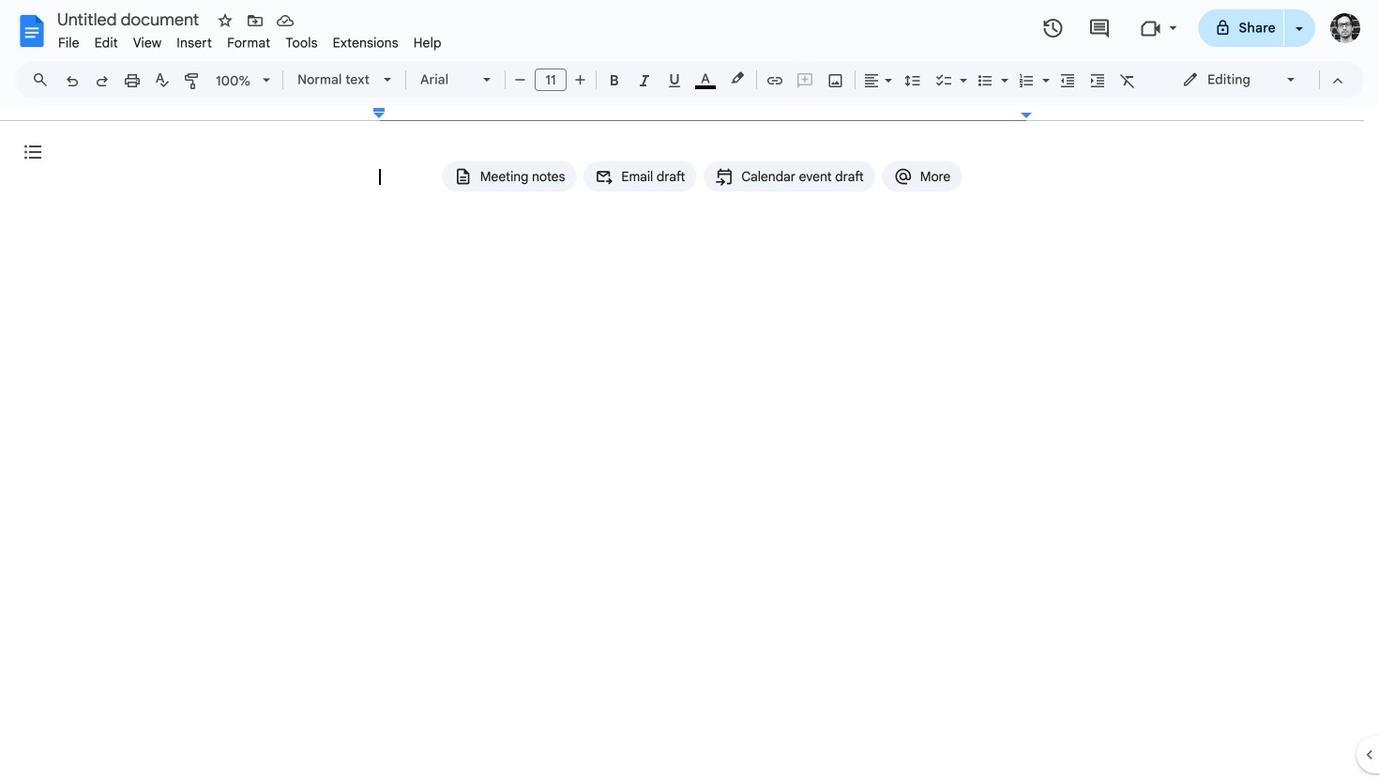 Task type: locate. For each thing, give the bounding box(es) containing it.
application
[[0, 0, 1380, 781]]

menu item
[[51, 32, 87, 54], [87, 32, 126, 54], [126, 32, 169, 54], [169, 32, 220, 54], [220, 32, 278, 54], [278, 32, 325, 54], [325, 32, 406, 54], [406, 32, 449, 54]]

docs home image
[[15, 14, 49, 48]]

insert image image
[[826, 67, 847, 93]]

option
[[421, 67, 472, 93]]

bulleted list (⌘+shift+8) image
[[976, 71, 995, 90]]

7 menu item from the left
[[325, 32, 406, 54]]

underline (⌘u) image
[[666, 71, 684, 90]]

Rename text field
[[51, 8, 210, 30]]

document status: saved to drive. image
[[276, 11, 295, 30]]

menu bar
[[51, 24, 449, 55]]

main toolbar
[[55, 0, 1197, 676]]

1 menu item from the left
[[51, 32, 87, 54]]

Zoom text field
[[211, 68, 256, 94]]

decrease indent (⌘+left bracket) image
[[1059, 71, 1078, 90]]

5 menu item from the left
[[220, 32, 278, 54]]

spelling and grammar check (⌘+option+x) image
[[153, 71, 172, 90]]

menu bar inside menu bar banner
[[51, 24, 449, 55]]

Star checkbox
[[212, 8, 238, 34]]

highlight color image
[[728, 67, 748, 89]]

print (⌘p) image
[[123, 71, 142, 90]]

move image
[[246, 11, 265, 30]]

Font size field
[[535, 69, 575, 92]]

line & paragraph spacing image
[[903, 67, 924, 93]]

quick sharing actions image
[[1296, 27, 1304, 56]]

4 menu item from the left
[[169, 32, 220, 54]]

undo (⌘z) image
[[63, 71, 82, 90]]

hide the menus (ctrl+shift+f) image
[[1329, 71, 1348, 90]]



Task type: vqa. For each thing, say whether or not it's contained in the screenshot.
Underline (⌘U) image
yes



Task type: describe. For each thing, give the bounding box(es) containing it.
8 menu item from the left
[[406, 32, 449, 54]]

3 menu item from the left
[[126, 32, 169, 54]]

6 menu item from the left
[[278, 32, 325, 54]]

option inside main toolbar
[[421, 67, 472, 93]]

italic (⌘i) image
[[636, 71, 654, 90]]

Menus field
[[23, 67, 65, 93]]

bold (⌘b) image
[[606, 71, 624, 90]]

show all comments 0 new comments image
[[1089, 17, 1112, 40]]

last edit was seconds ago image
[[1043, 17, 1065, 39]]

Zoom field
[[208, 67, 279, 95]]

insert link (⌘k) image
[[766, 71, 785, 90]]

2 menu item from the left
[[87, 32, 126, 54]]

share. private to only me. image
[[1215, 19, 1232, 36]]

star image
[[216, 11, 235, 30]]

Font size text field
[[536, 69, 566, 91]]

mode and view toolbar
[[1169, 61, 1354, 99]]

add comment (⌘+option+m) image
[[796, 71, 815, 90]]

numbered list (⌘+shift+7) image
[[1018, 71, 1036, 90]]

paint format image
[[183, 71, 202, 90]]

show document outline image
[[22, 141, 44, 163]]

increase indent (⌘+right bracket) image
[[1089, 71, 1108, 90]]

decrease font size (⌘+shift+comma) image
[[511, 70, 530, 89]]

menu bar banner
[[0, 0, 1380, 781]]

text color image
[[696, 67, 716, 89]]

redo (⌘y) image
[[93, 71, 112, 90]]

styles list. normal text selected. option
[[298, 67, 373, 93]]



